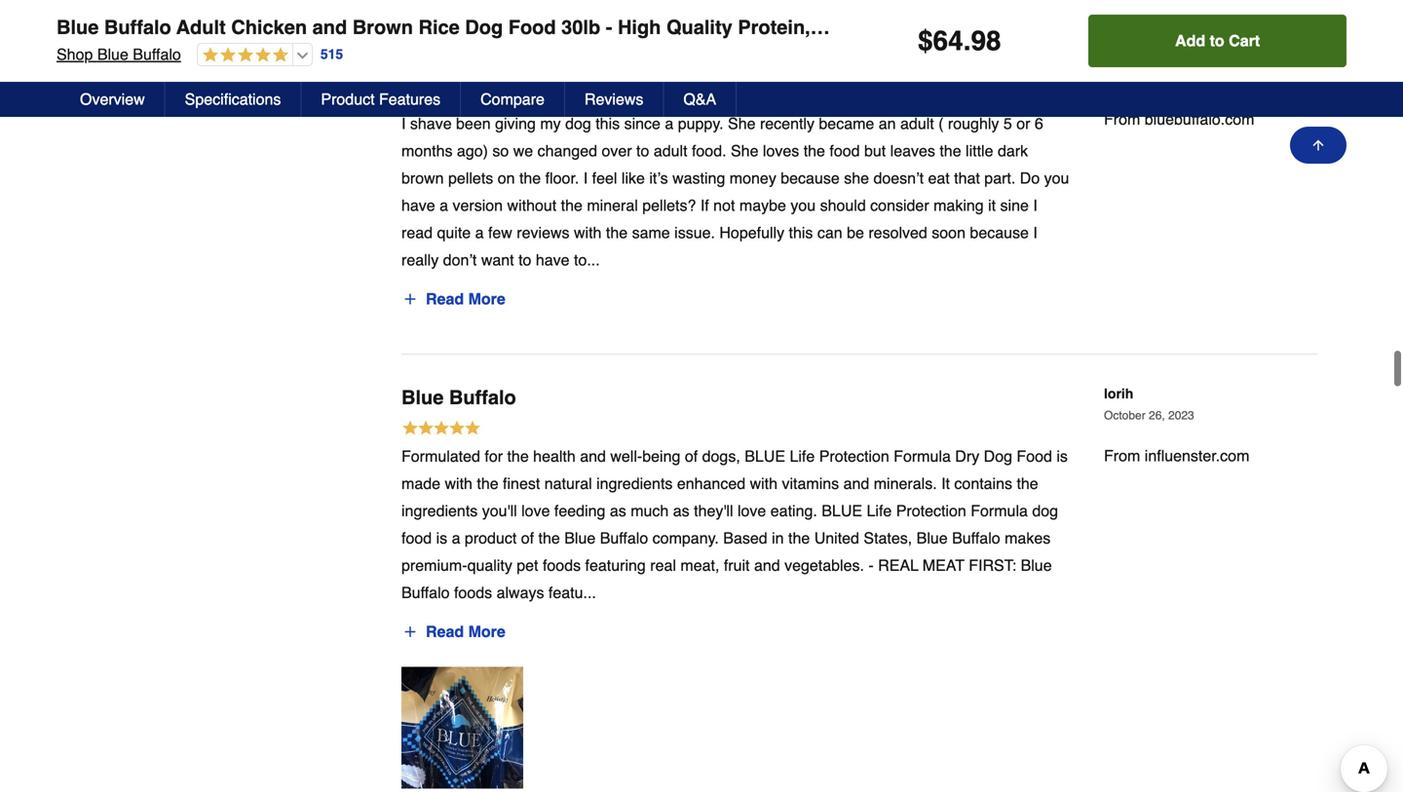 Task type: describe. For each thing, give the bounding box(es) containing it.
true true november 17, 2023
[[1104, 57, 1207, 93]]

a up quite
[[440, 204, 448, 222]]

0 vertical spatial she
[[728, 122, 756, 140]]

2023 inside true true november 17, 2023
[[1181, 80, 1207, 93]]

skin
[[1344, 16, 1385, 38]]

0 horizontal spatial dog
[[465, 16, 503, 38]]

1 horizontal spatial of
[[685, 455, 698, 473]]

blue up 5 stars image
[[401, 394, 444, 417]]

blue up meat
[[917, 537, 948, 555]]

wholesome
[[816, 16, 925, 38]]

1 vertical spatial adult
[[654, 150, 688, 168]]

finest
[[503, 482, 540, 500]]

1 love from the left
[[521, 510, 550, 528]]

and down in
[[754, 564, 780, 582]]

mineral
[[587, 204, 638, 222]]

product
[[465, 537, 517, 555]]

dry
[[955, 455, 980, 473]]

buffalo up featuring on the bottom left of the page
[[600, 537, 648, 555]]

from bluebuffalo.com
[[1104, 118, 1255, 136]]

the down floor.
[[561, 204, 583, 222]]

and right vitamins
[[844, 482, 870, 500]]

1 vertical spatial she
[[731, 150, 759, 168]]

ago)
[[457, 150, 488, 168]]

much
[[631, 510, 669, 528]]

we
[[513, 150, 533, 168]]

feeding
[[554, 510, 606, 528]]

bluebuffalo.com
[[1145, 118, 1255, 136]]

reviews
[[517, 232, 570, 250]]

influenster.com
[[1145, 455, 1250, 473]]

enhanced
[[677, 482, 746, 500]]

pellets
[[448, 177, 493, 195]]

product
[[321, 90, 375, 108]]

blue buffalo
[[401, 394, 516, 417]]

makes
[[1005, 537, 1051, 555]]

pellets?
[[642, 204, 696, 222]]

the right contains
[[1017, 482, 1039, 500]]

more for first read more "button"
[[468, 298, 506, 316]]

not
[[714, 204, 735, 222]]

well-
[[610, 455, 642, 473]]

contains
[[954, 482, 1013, 500]]

don't
[[443, 259, 477, 277]]

quality
[[667, 16, 733, 38]]

i shave been giving my dog this since a puppy. she recently became an adult ( roughly 5 or 6 months ago) so we changed over to adult food. she loves the food but leaves the little dark brown pellets on the floor. i feel like it's wasting money because she doesn't eat that part. do you have a version without the mineral pellets? if not maybe you should consider making it sine i read quite a few reviews with the same issue. hopefully this can be resolved soon because i really don't want to have to...
[[401, 122, 1069, 277]]

dogs,
[[702, 455, 740, 473]]

fruit
[[724, 564, 750, 582]]

became
[[819, 122, 874, 140]]

q&a
[[684, 90, 716, 108]]

doesn't
[[874, 177, 924, 195]]

1 horizontal spatial to
[[636, 150, 649, 168]]

1 vertical spatial is
[[436, 537, 447, 555]]

the up you'll
[[477, 482, 499, 500]]

issue.
[[674, 232, 715, 250]]

5 stars image
[[401, 427, 481, 448]]

4 stars image
[[401, 94, 481, 115]]

the up finest
[[507, 455, 529, 473]]

0 horizontal spatial life
[[790, 455, 815, 473]]

0 vertical spatial ingredients
[[597, 482, 673, 500]]

really
[[401, 259, 439, 277]]

2023 inside lorih october 26, 2023
[[1168, 417, 1194, 430]]

2 horizontal spatial with
[[750, 482, 778, 500]]

it
[[988, 204, 996, 222]]

acids
[[1178, 16, 1231, 38]]

0 vertical spatial adult
[[900, 122, 934, 140]]

you'll
[[482, 510, 517, 528]]

quality
[[467, 564, 512, 582]]

2 read more button from the top
[[401, 624, 507, 655]]

without
[[507, 204, 557, 222]]

i down do
[[1033, 232, 1038, 250]]

features
[[379, 90, 441, 108]]

meat,
[[681, 564, 720, 582]]

been
[[456, 122, 491, 140]]

real
[[650, 564, 676, 582]]

quite
[[437, 232, 471, 250]]

little
[[966, 150, 994, 168]]

- inside formulated for the health and well-being of dogs, blue life protection formula dry dog food is made with the finest natural ingredients enhanced with vitamins and minerals. it contains the ingredients you'll love feeding as much as they'll love eating. blue life protection formula dog food is a product of the blue buffalo company. based in the united states, blue buffalo makes premium-quality pet foods featuring real meat, fruit and vegetables.  - real meat first: blue buffalo foods always featu...
[[869, 564, 874, 582]]

premium-
[[401, 564, 467, 582]]

dark
[[998, 150, 1028, 168]]

floor.
[[545, 177, 579, 195]]

the down mineral
[[606, 232, 628, 250]]

for inside formulated for the health and well-being of dogs, blue life protection formula dry dog food is made with the finest natural ingredients enhanced with vitamins and minerals. it contains the ingredients you'll love feeding as much as they'll love eating. blue life protection formula dog food is a product of the blue buffalo company. based in the united states, blue buffalo makes premium-quality pet foods featuring real meat, fruit and vegetables.  - real meat first: blue buffalo foods always featu...
[[485, 455, 503, 473]]

add
[[1175, 32, 1206, 50]]

recently
[[760, 122, 815, 140]]

reviews
[[585, 90, 644, 108]]

so
[[492, 150, 509, 168]]

overview button
[[60, 82, 165, 117]]

food inside formulated for the health and well-being of dogs, blue life protection formula dry dog food is made with the finest natural ingredients enhanced with vitamins and minerals. it contains the ingredients you'll love feeding as much as they'll love eating. blue life protection formula dog food is a product of the blue buffalo company. based in the united states, blue buffalo makes premium-quality pet foods featuring real meat, fruit and vegetables.  - real meat first: blue buffalo foods always featu...
[[1017, 455, 1052, 473]]

1 vertical spatial ingredients
[[401, 510, 478, 528]]

2 love from the left
[[738, 510, 766, 528]]

based
[[723, 537, 768, 555]]

1 vertical spatial formula
[[971, 510, 1028, 528]]

formulated
[[401, 455, 480, 473]]

consider
[[870, 204, 929, 222]]

overview
[[80, 90, 145, 108]]

hopefully
[[720, 232, 785, 250]]

checkmark image
[[500, 94, 516, 110]]

30lb
[[561, 16, 600, 38]]

featuring
[[585, 564, 646, 582]]

it's
[[649, 177, 668, 195]]

1 vertical spatial of
[[521, 537, 534, 555]]

the right the on
[[519, 177, 541, 195]]

natural
[[544, 482, 592, 500]]

0 horizontal spatial with
[[445, 482, 473, 500]]

blue down feeding
[[564, 537, 596, 555]]

buffalo up shop blue buffalo
[[104, 16, 171, 38]]

2 & from the left
[[1390, 16, 1403, 38]]

money
[[730, 177, 776, 195]]

5
[[1004, 122, 1012, 140]]

0 vertical spatial you
[[1044, 177, 1069, 195]]

0 horizontal spatial protection
[[819, 455, 889, 473]]

blue up the shop
[[57, 16, 99, 38]]

pet
[[517, 564, 538, 582]]

4.7 stars image
[[198, 47, 288, 65]]

1 vertical spatial protection
[[896, 510, 966, 528]]

0 horizontal spatial food
[[508, 16, 556, 38]]

protein,
[[738, 16, 811, 38]]

1 & from the left
[[1091, 16, 1105, 38]]

partial
[[401, 57, 461, 80]]

my
[[540, 122, 561, 140]]

soon
[[932, 232, 966, 250]]

made
[[401, 482, 440, 500]]

sine
[[1000, 204, 1029, 222]]

2 as from the left
[[673, 510, 690, 528]]

she
[[844, 177, 869, 195]]

product features button
[[302, 82, 461, 117]]

1 horizontal spatial is
[[1057, 455, 1068, 473]]

blue right the shop
[[97, 45, 128, 63]]

few
[[488, 232, 512, 250]]

from for blue buffalo
[[1104, 455, 1140, 473]]

real
[[878, 564, 919, 582]]

can
[[817, 232, 843, 250]]

loves
[[763, 150, 799, 168]]

that
[[954, 177, 980, 195]]

like
[[622, 177, 645, 195]]

shop blue buffalo
[[57, 45, 181, 63]]

add to cart button
[[1089, 15, 1347, 67]]

it
[[941, 482, 950, 500]]

minerals.
[[874, 482, 937, 500]]

1 as from the left
[[610, 510, 626, 528]]

and up 515
[[312, 16, 347, 38]]

.
[[963, 25, 971, 57]]

98
[[971, 25, 1001, 57]]



Task type: locate. For each thing, give the bounding box(es) containing it.
protection
[[819, 455, 889, 473], [896, 510, 966, 528]]

from down the october
[[1104, 455, 1140, 473]]

1 horizontal spatial because
[[970, 232, 1029, 250]]

food inside i shave been giving my dog this since a puppy. she recently became an adult ( roughly 5 or 6 months ago) so we changed over to adult food. she loves the food but leaves the little dark brown pellets on the floor. i feel like it's wasting money because she doesn't eat that part. do you have a version without the mineral pellets? if not maybe you should consider making it sine i read quite a few reviews with the same issue. hopefully this can be resolved soon because i really don't want to have to...
[[830, 150, 860, 168]]

would
[[520, 95, 556, 109]]

food inside formulated for the health and well-being of dogs, blue life protection formula dry dog food is made with the finest natural ingredients enhanced with vitamins and minerals. it contains the ingredients you'll love feeding as much as they'll love eating. blue life protection formula dog food is a product of the blue buffalo company. based in the united states, blue buffalo makes premium-quality pet foods featuring real meat, fruit and vegetables.  - real meat first: blue buffalo foods always featu...
[[401, 537, 432, 555]]

0 horizontal spatial for
[[485, 455, 503, 473]]

if
[[701, 204, 709, 222]]

on
[[498, 177, 515, 195]]

0 horizontal spatial foods
[[454, 592, 492, 610]]

- left real
[[869, 564, 874, 582]]

read more right plus image
[[426, 631, 506, 649]]

to right over
[[636, 150, 649, 168]]

specifications
[[185, 90, 281, 108]]

1 horizontal spatial foods
[[543, 564, 581, 582]]

the down feeding
[[538, 537, 560, 555]]

1 horizontal spatial with
[[574, 232, 602, 250]]

0 vertical spatial life
[[790, 455, 815, 473]]

0 horizontal spatial of
[[521, 537, 534, 555]]

happiness
[[466, 57, 563, 80]]

adult
[[176, 16, 226, 38]]

0 vertical spatial food
[[830, 150, 860, 168]]

read for plus icon on the left of page
[[426, 298, 464, 316]]

the right loves
[[804, 150, 825, 168]]

over
[[602, 150, 632, 168]]

dog right my
[[565, 122, 591, 140]]

6
[[1111, 16, 1121, 38], [1035, 122, 1043, 140]]

a inside formulated for the health and well-being of dogs, blue life protection formula dry dog food is made with the finest natural ingredients enhanced with vitamins and minerals. it contains the ingredients you'll love feeding as much as they'll love eating. blue life protection formula dog food is a product of the blue buffalo company. based in the united states, blue buffalo makes premium-quality pet foods featuring real meat, fruit and vegetables.  - real meat first: blue buffalo foods always featu...
[[452, 537, 460, 555]]

she right puppy.
[[728, 122, 756, 140]]

read
[[401, 232, 433, 250]]

0 vertical spatial to
[[1210, 32, 1225, 50]]

1 vertical spatial have
[[536, 259, 570, 277]]

blue right dogs,
[[745, 455, 785, 473]]

lorih october 26, 2023
[[1104, 394, 1194, 430]]

you right do
[[1044, 177, 1069, 195]]

a left few
[[475, 232, 484, 250]]

1 vertical spatial -
[[869, 564, 874, 582]]

read right plus icon on the left of page
[[426, 298, 464, 316]]

64
[[933, 25, 963, 57]]

with up to... at the left top of page
[[574, 232, 602, 250]]

food
[[830, 150, 860, 168], [401, 537, 432, 555]]

have up read
[[401, 204, 435, 222]]

blue up united on the right of the page
[[822, 510, 862, 528]]

i right sine
[[1033, 204, 1038, 222]]

because down it
[[970, 232, 1029, 250]]

from for partial happiness
[[1104, 118, 1140, 136]]

6 inside i shave been giving my dog this since a puppy. she recently became an adult ( roughly 5 or 6 months ago) so we changed over to adult food. she loves the food but leaves the little dark brown pellets on the floor. i feel like it's wasting money because she doesn't eat that part. do you have a version without the mineral pellets? if not maybe you should consider making it sine i read quite a few reviews with the same issue. hopefully this can be resolved soon because i really don't want to have to...
[[1035, 122, 1043, 140]]

0 vertical spatial dog
[[565, 122, 591, 140]]

recommend
[[559, 95, 629, 109]]

with up eating.
[[750, 482, 778, 500]]

blue down makes
[[1021, 564, 1052, 582]]

dog inside i shave been giving my dog this since a puppy. she recently became an adult ( roughly 5 or 6 months ago) so we changed over to adult food. she loves the food but leaves the little dark brown pellets on the floor. i feel like it's wasting money because she doesn't eat that part. do you have a version without the mineral pellets? if not maybe you should consider making it sine i read quite a few reviews with the same issue. hopefully this can be resolved soon because i really don't want to have to...
[[565, 122, 591, 140]]

of
[[685, 455, 698, 473], [521, 537, 534, 555]]

1 horizontal spatial protection
[[896, 510, 966, 528]]

0 vertical spatial read more
[[426, 298, 506, 316]]

0 vertical spatial read more button
[[401, 291, 507, 323]]

1 vertical spatial dog
[[984, 455, 1012, 473]]

ingredients down the well-
[[597, 482, 673, 500]]

foods down quality
[[454, 592, 492, 610]]

i left feel
[[584, 177, 588, 195]]

blue buffalo  adult chicken and brown rice dog food 30lb - high quality protein, wholesome grains, omega 3 & 6 fatty acids for healthy skin &
[[57, 16, 1403, 38]]

with inside i shave been giving my dog this since a puppy. she recently became an adult ( roughly 5 or 6 months ago) so we changed over to adult food. she loves the food but leaves the little dark brown pellets on the floor. i feel like it's wasting money because she doesn't eat that part. do you have a version without the mineral pellets? if not maybe you should consider making it sine i read quite a few reviews with the same issue. hopefully this can be resolved soon because i really don't want to have to...
[[574, 232, 602, 250]]

would recommend
[[520, 95, 629, 109]]

november
[[1104, 80, 1158, 93]]

rice
[[419, 16, 460, 38]]

1 horizontal spatial life
[[867, 510, 892, 528]]

& right 3
[[1091, 16, 1105, 38]]

0 horizontal spatial to
[[518, 259, 532, 277]]

as up company.
[[673, 510, 690, 528]]

featu...
[[549, 592, 596, 610]]

do
[[1020, 177, 1040, 195]]

dog up makes
[[1032, 510, 1058, 528]]

1 horizontal spatial blue
[[822, 510, 862, 528]]

& right 'skin'
[[1390, 16, 1403, 38]]

1 horizontal spatial you
[[1044, 177, 1069, 195]]

love down finest
[[521, 510, 550, 528]]

months
[[401, 150, 453, 168]]

0 horizontal spatial because
[[781, 177, 840, 195]]

0 horizontal spatial as
[[610, 510, 626, 528]]

0 vertical spatial from
[[1104, 118, 1140, 136]]

same
[[632, 232, 670, 250]]

a
[[665, 122, 674, 140], [440, 204, 448, 222], [475, 232, 484, 250], [452, 537, 460, 555]]

giving
[[495, 122, 536, 140]]

she up money
[[731, 150, 759, 168]]

0 horizontal spatial 6
[[1035, 122, 1043, 140]]

0 horizontal spatial -
[[606, 16, 612, 38]]

1 vertical spatial read
[[426, 631, 464, 649]]

0 vertical spatial this
[[596, 122, 620, 140]]

1 vertical spatial food
[[401, 537, 432, 555]]

but
[[864, 150, 886, 168]]

is up premium-
[[436, 537, 447, 555]]

1 vertical spatial dog
[[1032, 510, 1058, 528]]

1 vertical spatial foods
[[454, 592, 492, 610]]

plus image
[[402, 632, 418, 648]]

protection up vitamins
[[819, 455, 889, 473]]

is
[[1057, 455, 1068, 473], [436, 537, 447, 555]]

0 horizontal spatial this
[[596, 122, 620, 140]]

1 read more button from the top
[[401, 291, 507, 323]]

0 vertical spatial have
[[401, 204, 435, 222]]

more down want
[[468, 298, 506, 316]]

high
[[618, 16, 661, 38]]

0 vertical spatial formula
[[894, 455, 951, 473]]

food
[[508, 16, 556, 38], [1017, 455, 1052, 473]]

food.
[[692, 150, 727, 168]]

from influenster.com
[[1104, 455, 1250, 473]]

the down ( at the top of page
[[940, 150, 961, 168]]

0 horizontal spatial food
[[401, 537, 432, 555]]

because down loves
[[781, 177, 840, 195]]

0 vertical spatial food
[[508, 16, 556, 38]]

1 vertical spatial blue
[[822, 510, 862, 528]]

you left should
[[791, 204, 816, 222]]

0 vertical spatial more
[[468, 298, 506, 316]]

wasting
[[672, 177, 725, 195]]

united
[[814, 537, 859, 555]]

buffalo
[[104, 16, 171, 38], [133, 45, 181, 63], [449, 394, 516, 417], [600, 537, 648, 555], [952, 537, 1000, 555], [401, 592, 450, 610]]

formula down contains
[[971, 510, 1028, 528]]

https://photos us.bazaarvoice.com/photo/2/cghvdg86ymx1zwj1zmzhbg8/2fe40a99 8e7e 5a63 ac6f 839b9a2a2f93 image
[[401, 675, 523, 792]]

to
[[1210, 32, 1225, 50], [636, 150, 649, 168], [518, 259, 532, 277]]

1 vertical spatial for
[[485, 455, 503, 473]]

is right dry
[[1057, 455, 1068, 473]]

0 horizontal spatial formula
[[894, 455, 951, 473]]

1 horizontal spatial this
[[789, 232, 813, 250]]

0 vertical spatial of
[[685, 455, 698, 473]]

cart
[[1229, 32, 1260, 50]]

true
[[1104, 57, 1133, 72], [1137, 57, 1166, 72]]

life
[[790, 455, 815, 473], [867, 510, 892, 528]]

$
[[918, 25, 933, 57]]

0 vertical spatial dog
[[465, 16, 503, 38]]

as left much at the bottom left of page
[[610, 510, 626, 528]]

want
[[481, 259, 514, 277]]

0 vertical spatial foods
[[543, 564, 581, 582]]

1 horizontal spatial love
[[738, 510, 766, 528]]

chicken
[[231, 16, 307, 38]]

more down always
[[468, 631, 506, 649]]

read for plus image
[[426, 631, 464, 649]]

1 vertical spatial food
[[1017, 455, 1052, 473]]

this left can
[[789, 232, 813, 250]]

dog
[[465, 16, 503, 38], [984, 455, 1012, 473]]

add to cart
[[1175, 32, 1260, 50]]

1 horizontal spatial 6
[[1111, 16, 1121, 38]]

&
[[1091, 16, 1105, 38], [1390, 16, 1403, 38]]

0 horizontal spatial have
[[401, 204, 435, 222]]

making
[[934, 204, 984, 222]]

2 from from the top
[[1104, 455, 1140, 473]]

buffalo down adult
[[133, 45, 181, 63]]

0 horizontal spatial blue
[[745, 455, 785, 473]]

0 horizontal spatial you
[[791, 204, 816, 222]]

company.
[[653, 537, 719, 555]]

1 horizontal spatial &
[[1390, 16, 1403, 38]]

feel
[[592, 177, 617, 195]]

1 vertical spatial 6
[[1035, 122, 1043, 140]]

6 for &
[[1111, 16, 1121, 38]]

i left shave
[[401, 122, 406, 140]]

or
[[1017, 122, 1030, 140]]

1 vertical spatial more
[[468, 631, 506, 649]]

2023 right the '26,'
[[1168, 417, 1194, 430]]

buffalo down premium-
[[401, 592, 450, 610]]

food right dry
[[1017, 455, 1052, 473]]

the right in
[[788, 537, 810, 555]]

1 horizontal spatial dog
[[1032, 510, 1058, 528]]

1 horizontal spatial true
[[1137, 57, 1166, 72]]

read more for plus image
[[426, 631, 506, 649]]

- right 30lb
[[606, 16, 612, 38]]

omega
[[1003, 16, 1069, 38]]

1 more from the top
[[468, 298, 506, 316]]

0 vertical spatial because
[[781, 177, 840, 195]]

1 vertical spatial to
[[636, 150, 649, 168]]

of up pet
[[521, 537, 534, 555]]

1 vertical spatial you
[[791, 204, 816, 222]]

2 true from the left
[[1137, 57, 1166, 72]]

life up vitamins
[[790, 455, 815, 473]]

2 more from the top
[[468, 631, 506, 649]]

2 read more from the top
[[426, 631, 506, 649]]

17,
[[1161, 80, 1178, 93]]

1 vertical spatial read more
[[426, 631, 506, 649]]

1 horizontal spatial ingredients
[[597, 482, 673, 500]]

partial happiness
[[401, 57, 563, 80]]

1 horizontal spatial food
[[1017, 455, 1052, 473]]

food up premium-
[[401, 537, 432, 555]]

1 read from the top
[[426, 298, 464, 316]]

maybe
[[740, 204, 786, 222]]

0 horizontal spatial is
[[436, 537, 447, 555]]

formula up minerals.
[[894, 455, 951, 473]]

resolved
[[869, 232, 928, 250]]

true up 17,
[[1137, 57, 1166, 72]]

eat
[[928, 177, 950, 195]]

1 read more from the top
[[426, 298, 506, 316]]

dog inside formulated for the health and well-being of dogs, blue life protection formula dry dog food is made with the finest natural ingredients enhanced with vitamins and minerals. it contains the ingredients you'll love feeding as much as they'll love eating. blue life protection formula dog food is a product of the blue buffalo company. based in the united states, blue buffalo makes premium-quality pet foods featuring real meat, fruit and vegetables.  - real meat first: blue buffalo foods always featu...
[[1032, 510, 1058, 528]]

0 vertical spatial -
[[606, 16, 612, 38]]

be
[[847, 232, 864, 250]]

more for 1st read more "button" from the bottom
[[468, 631, 506, 649]]

since
[[624, 122, 661, 140]]

food up happiness
[[508, 16, 556, 38]]

reviews button
[[565, 82, 664, 117]]

0 vertical spatial read
[[426, 298, 464, 316]]

dog right dry
[[984, 455, 1012, 473]]

1 vertical spatial from
[[1104, 455, 1140, 473]]

read more for plus icon on the left of page
[[426, 298, 506, 316]]

part.
[[985, 177, 1016, 195]]

love up based
[[738, 510, 766, 528]]

0 vertical spatial blue
[[745, 455, 785, 473]]

2 read from the top
[[426, 631, 464, 649]]

2023 right 17,
[[1181, 80, 1207, 93]]

read more down don't on the left top of page
[[426, 298, 506, 316]]

1 vertical spatial this
[[789, 232, 813, 250]]

read right plus image
[[426, 631, 464, 649]]

for
[[1237, 16, 1263, 38], [485, 455, 503, 473]]

1 from from the top
[[1104, 118, 1140, 136]]

adult up the it's at top left
[[654, 150, 688, 168]]

0 horizontal spatial &
[[1091, 16, 1105, 38]]

0 horizontal spatial adult
[[654, 150, 688, 168]]

to right want
[[518, 259, 532, 277]]

1 vertical spatial because
[[970, 232, 1029, 250]]

6 right or
[[1035, 122, 1043, 140]]

dog up partial happiness
[[465, 16, 503, 38]]

6 left fatty
[[1111, 16, 1121, 38]]

1 true from the left
[[1104, 57, 1133, 72]]

1 horizontal spatial as
[[673, 510, 690, 528]]

to right add
[[1210, 32, 1225, 50]]

read more button down premium-
[[401, 624, 507, 655]]

protection down it on the right of page
[[896, 510, 966, 528]]

q&a button
[[664, 82, 737, 117]]

plus image
[[402, 299, 418, 315]]

true up november
[[1104, 57, 1133, 72]]

1 horizontal spatial adult
[[900, 122, 934, 140]]

0 vertical spatial for
[[1237, 16, 1263, 38]]

1 horizontal spatial -
[[869, 564, 874, 582]]

to inside button
[[1210, 32, 1225, 50]]

0 horizontal spatial ingredients
[[401, 510, 478, 528]]

healthy
[[1268, 16, 1338, 38]]

october
[[1104, 417, 1146, 430]]

0 vertical spatial is
[[1057, 455, 1068, 473]]

life up states,
[[867, 510, 892, 528]]

1 vertical spatial 2023
[[1168, 417, 1194, 430]]

food down 'became' in the top of the page
[[830, 150, 860, 168]]

leaves
[[890, 150, 935, 168]]

1 horizontal spatial have
[[536, 259, 570, 277]]

515
[[320, 46, 343, 62]]

a left product
[[452, 537, 460, 555]]

compare
[[481, 90, 545, 108]]

a right 'since' in the left top of the page
[[665, 122, 674, 140]]

dog inside formulated for the health and well-being of dogs, blue life protection formula dry dog food is made with the finest natural ingredients enhanced with vitamins and minerals. it contains the ingredients you'll love feeding as much as they'll love eating. blue life protection formula dog food is a product of the blue buffalo company. based in the united states, blue buffalo makes premium-quality pet foods featuring real meat, fruit and vegetables.  - real meat first: blue buffalo foods always featu...
[[984, 455, 1012, 473]]

with down the formulated at the bottom left of the page
[[445, 482, 473, 500]]

and left the well-
[[580, 455, 606, 473]]

she
[[728, 122, 756, 140], [731, 150, 759, 168]]

2 horizontal spatial to
[[1210, 32, 1225, 50]]

6 for or
[[1035, 122, 1043, 140]]

product features
[[321, 90, 441, 108]]

2 vertical spatial to
[[518, 259, 532, 277]]

buffalo up first:
[[952, 537, 1000, 555]]

from down november
[[1104, 118, 1140, 136]]

buffalo up 5 stars image
[[449, 394, 516, 417]]

0 horizontal spatial dog
[[565, 122, 591, 140]]

3
[[1075, 16, 1086, 38]]

1 horizontal spatial formula
[[971, 510, 1028, 528]]

1 horizontal spatial food
[[830, 150, 860, 168]]

dog
[[565, 122, 591, 140], [1032, 510, 1058, 528]]

1 horizontal spatial for
[[1237, 16, 1263, 38]]

fatty
[[1127, 16, 1173, 38]]

adult left ( at the top of page
[[900, 122, 934, 140]]

this up over
[[596, 122, 620, 140]]

should
[[820, 204, 866, 222]]

from
[[1104, 118, 1140, 136], [1104, 455, 1140, 473]]

love
[[521, 510, 550, 528], [738, 510, 766, 528]]

for right the formulated at the bottom left of the page
[[485, 455, 503, 473]]

ingredients down made
[[401, 510, 478, 528]]

puppy.
[[678, 122, 724, 140]]

arrow up image
[[1311, 137, 1326, 153]]

have down reviews
[[536, 259, 570, 277]]

of left dogs,
[[685, 455, 698, 473]]

read more button down don't on the left top of page
[[401, 291, 507, 323]]

1 horizontal spatial dog
[[984, 455, 1012, 473]]

1 vertical spatial life
[[867, 510, 892, 528]]

have
[[401, 204, 435, 222], [536, 259, 570, 277]]



Task type: vqa. For each thing, say whether or not it's contained in the screenshot.
1st From
yes



